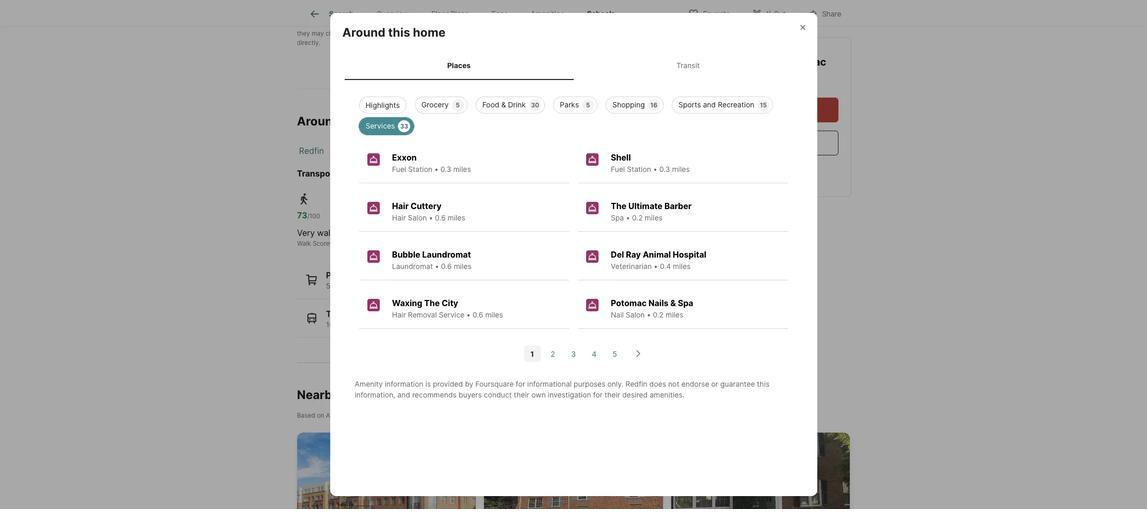 Task type: locate. For each thing, give the bounding box(es) containing it.
0 vertical spatial for
[[516, 380, 526, 388]]

guarantee inside the amenity information is provided by foursquare for informational purposes only. redfin does not endorse or guarantee this information, and recommends buyers conduct their own investigation for their desired amenities.
[[721, 380, 756, 388]]

station for exxon
[[409, 165, 433, 174]]

their left own
[[514, 390, 530, 399]]

0 vertical spatial redfin
[[297, 20, 316, 28]]

0 horizontal spatial endorse
[[345, 20, 369, 28]]

for down "purposes" on the bottom right of the page
[[594, 390, 603, 399]]

station inside the shell fuel station • 0.3 miles
[[627, 165, 652, 174]]

guarantee
[[379, 20, 408, 28], [721, 380, 756, 388]]

list box containing grocery
[[351, 93, 797, 135]]

based
[[297, 411, 315, 419]]

1 horizontal spatial the
[[599, 30, 609, 37]]

®
[[330, 240, 334, 247]]

73 /100
[[297, 210, 320, 221]]

1 horizontal spatial by
[[465, 380, 474, 388]]

only;
[[653, 20, 667, 28]]

0 vertical spatial spa
[[611, 213, 624, 222]]

potomac up tour
[[782, 56, 827, 68]]

0 horizontal spatial transit
[[326, 309, 355, 319]]

directly.
[[297, 39, 321, 47]]

0.2
[[633, 213, 643, 222], [653, 310, 664, 319]]

0 horizontal spatial the
[[402, 5, 412, 13]]

district
[[632, 30, 652, 37]]

the right the visiting
[[402, 5, 412, 13]]

0 vertical spatial hair
[[392, 201, 409, 211]]

0 vertical spatial to
[[577, 20, 583, 28]]

fuel inside the exxon fuel station • 0.3 miles
[[392, 165, 406, 174]]

0 vertical spatial transit
[[677, 61, 700, 70]]

1 horizontal spatial not
[[373, 30, 383, 37]]

2 /100 from the left
[[404, 212, 417, 220]]

be
[[584, 20, 592, 28], [427, 30, 435, 37]]

0.2 inside the ultimate barber spa • 0.2 miles
[[633, 213, 643, 222]]

1 vertical spatial redfin
[[299, 146, 324, 156]]

potomac down "rentals"
[[347, 411, 373, 419]]

avalon
[[745, 56, 780, 68], [343, 114, 383, 129], [380, 168, 407, 179], [326, 411, 346, 419]]

0 vertical spatial 0.6
[[435, 213, 446, 222]]

does up amenities.
[[650, 380, 667, 388]]

list box
[[351, 93, 797, 135]]

search
[[329, 9, 354, 18]]

around avalon potomac yard
[[297, 114, 466, 129]]

0 horizontal spatial &
[[502, 100, 506, 109]]

1 vertical spatial places
[[326, 270, 353, 280]]

yard up hair cuttery hair salon • 0.6 miles at the top left of page
[[447, 168, 465, 179]]

0 horizontal spatial are
[[362, 30, 371, 37]]

0 horizontal spatial salon
[[408, 213, 427, 222]]

laundromat down transit at the top
[[423, 250, 471, 260]]

1 vertical spatial a
[[776, 105, 781, 115]]

0 vertical spatial places
[[448, 61, 471, 70]]

1 horizontal spatial &
[[671, 298, 677, 308]]

spa up the del
[[611, 213, 624, 222]]

shell
[[611, 152, 631, 163]]

0 horizontal spatial does
[[318, 20, 332, 28]]

1 vertical spatial &
[[671, 298, 677, 308]]

3 hair from the top
[[392, 310, 406, 319]]

does up the may in the top left of the page
[[318, 20, 332, 28]]

yard down contact
[[702, 71, 725, 84]]

transit left contact
[[677, 61, 700, 70]]

only.
[[608, 380, 624, 388]]

1 horizontal spatial transit
[[677, 61, 700, 70]]

highlights
[[366, 101, 400, 110]]

around up redfin link
[[297, 114, 340, 129]]

1 horizontal spatial their
[[605, 390, 621, 399]]

0 vertical spatial not
[[334, 20, 343, 28]]

transit for transit
[[677, 61, 700, 70]]

0 vertical spatial or
[[371, 20, 377, 28]]

informational
[[528, 380, 572, 388]]

• up parks
[[435, 262, 439, 271]]

• inside hair cuttery hair salon • 0.6 miles
[[429, 213, 433, 222]]

1 horizontal spatial a
[[776, 105, 781, 115]]

this
[[410, 20, 421, 28], [388, 25, 410, 40], [758, 380, 770, 388]]

0.3 inside the exxon fuel station • 0.3 miles
[[441, 165, 452, 174]]

purposes
[[574, 380, 606, 388]]

school service boundaries are intended to be used as a reference only; they may change and are not
[[297, 20, 667, 37]]

0.2 down nails
[[653, 310, 664, 319]]

a inside button
[[776, 105, 781, 115]]

5 right 4 button
[[613, 349, 617, 358]]

miles inside the shell fuel station • 0.3 miles
[[673, 165, 690, 174]]

0 horizontal spatial to
[[420, 30, 426, 37]]

avalon right "on"
[[326, 411, 346, 419]]

/100 up the good
[[404, 212, 417, 220]]

their down only.
[[605, 390, 621, 399]]

to
[[577, 20, 583, 28], [420, 30, 426, 37]]

1 vertical spatial to
[[420, 30, 426, 37]]

1 horizontal spatial places
[[448, 61, 471, 70]]

places tab
[[345, 52, 574, 78]]

places for places
[[448, 61, 471, 70]]

1 horizontal spatial endorse
[[682, 380, 710, 388]]

a left tour
[[776, 105, 781, 115]]

to inside school service boundaries are intended to be used as a reference only; they may change and are not
[[577, 20, 583, 28]]

0 horizontal spatial a
[[618, 20, 622, 28]]

15
[[760, 101, 767, 109]]

0.6 inside bubble laundromat laundromat • 0.6 miles
[[441, 262, 452, 271]]

1 horizontal spatial does
[[650, 380, 667, 388]]

station for shell
[[627, 165, 652, 174]]

hair left cuttery
[[392, 201, 409, 211]]

/100 inside 67 /100
[[404, 212, 417, 220]]

are down redfin does not endorse or guarantee this information.
[[362, 30, 371, 37]]

the down used
[[599, 30, 609, 37]]

school
[[459, 20, 479, 28]]

around inside around this home element
[[343, 25, 386, 40]]

not up amenities.
[[669, 380, 680, 388]]

not up change
[[334, 20, 343, 28]]

/100 inside 73 /100
[[307, 212, 320, 220]]

0 horizontal spatial their
[[514, 390, 530, 399]]

0 vertical spatial are
[[538, 20, 547, 28]]

by right including
[[325, 5, 332, 13]]

1 vertical spatial tab list
[[343, 50, 805, 80]]

ultimate
[[629, 201, 663, 211]]

0 horizontal spatial around
[[297, 114, 340, 129]]

2 fuel from the left
[[611, 165, 625, 174]]

request
[[741, 105, 775, 115]]

tab list inside around this home dialog
[[343, 50, 805, 80]]

5 right grocery
[[456, 101, 460, 109]]

tab list containing places
[[343, 50, 805, 80]]

bubble
[[392, 250, 421, 260]]

food & drink 30
[[483, 100, 540, 109]]

0.3 up 'barber'
[[660, 165, 671, 174]]

or inside the amenity information is provided by foursquare for informational purposes only. redfin does not endorse or guarantee this information, and recommends buyers conduct their own investigation for their desired amenities.
[[712, 380, 719, 388]]

school
[[493, 30, 512, 37], [611, 30, 630, 37]]

2 vertical spatial 0.6
[[473, 310, 484, 319]]

2 vertical spatial not
[[669, 380, 680, 388]]

redfin
[[297, 20, 316, 28], [299, 146, 324, 156], [626, 380, 648, 388]]

list box inside around this home dialog
[[351, 93, 797, 135]]

and inside school service boundaries are intended to be used as a reference only; they may change and are not
[[349, 30, 360, 37]]

0.6 right service
[[473, 310, 484, 319]]

salon down cuttery
[[408, 213, 427, 222]]

places inside tab
[[448, 61, 471, 70]]

1 horizontal spatial school
[[611, 30, 630, 37]]

1 horizontal spatial around
[[343, 25, 386, 40]]

be inside school service boundaries are intended to be used as a reference only; they may change and are not
[[584, 20, 592, 28]]

around this home dialog
[[330, 13, 818, 496]]

a
[[618, 20, 622, 28], [776, 105, 781, 115]]

0 vertical spatial a
[[618, 20, 622, 28]]

investigation
[[548, 390, 592, 399]]

yard
[[702, 71, 725, 84], [440, 114, 466, 129], [447, 168, 465, 179], [375, 411, 388, 419]]

1 vertical spatial transit
[[326, 309, 355, 319]]

station
[[409, 165, 433, 174], [627, 165, 652, 174]]

fuel down the shell on the right top
[[611, 165, 625, 174]]

fees tab
[[481, 2, 520, 26]]

transit inside "tab"
[[677, 61, 700, 70]]

1 horizontal spatial 0.2
[[653, 310, 664, 319]]

miles inside 'potomac nails & spa nail salon • 0.2 miles'
[[666, 310, 684, 319]]

1 vertical spatial the
[[425, 298, 440, 308]]

del
[[611, 250, 625, 260]]

0 horizontal spatial the
[[425, 298, 440, 308]]

0 horizontal spatial not
[[334, 20, 343, 28]]

walkable
[[317, 228, 352, 238]]

places up groceries,
[[326, 270, 353, 280]]

hair up the good
[[392, 213, 406, 222]]

1 horizontal spatial guarantee
[[721, 380, 756, 388]]

share button
[[799, 2, 851, 23]]

redfin up desired
[[626, 380, 648, 388]]

0 horizontal spatial school
[[493, 30, 512, 37]]

service
[[439, 310, 465, 319]]

salon right nail
[[626, 310, 645, 319]]

fuel for shell
[[611, 165, 625, 174]]

1 horizontal spatial are
[[538, 20, 547, 28]]

bubble laundromat laundromat • 0.6 miles
[[392, 250, 472, 271]]

are
[[538, 20, 547, 28], [362, 30, 371, 37]]

station down exxon
[[409, 165, 433, 174]]

1 horizontal spatial station
[[627, 165, 652, 174]]

waxing
[[392, 298, 423, 308]]

the inside guaranteed to be accurate. to verify school enrollment eligibility, contact the school district directly.
[[599, 30, 609, 37]]

for right foursquare
[[516, 380, 526, 388]]

2 vertical spatial redfin
[[626, 380, 648, 388]]

laundromat down bubble
[[392, 262, 433, 271]]

redfin link
[[299, 146, 324, 156]]

0 vertical spatial &
[[502, 100, 506, 109]]

0 horizontal spatial be
[[427, 30, 435, 37]]

ray
[[626, 250, 641, 260]]

potomac up nail
[[611, 298, 647, 308]]

and inside the amenity information is provided by foursquare for informational purposes only. redfin does not endorse or guarantee this information, and recommends buyers conduct their own investigation for their desired amenities.
[[398, 390, 411, 399]]

1 vertical spatial not
[[373, 30, 383, 37]]

x-out
[[767, 9, 786, 18]]

tour
[[783, 105, 800, 115]]

1 horizontal spatial salon
[[626, 310, 645, 319]]

not inside the amenity information is provided by foursquare for informational purposes only. redfin does not endorse or guarantee this information, and recommends buyers conduct their own investigation for their desired amenities.
[[669, 380, 680, 388]]

5 right parks
[[586, 101, 590, 109]]

reference
[[623, 20, 651, 28]]

transit up 10a,
[[326, 309, 355, 319]]

miles inside the exxon fuel station • 0.3 miles
[[454, 165, 471, 174]]

overview tab
[[365, 2, 420, 26]]

0 vertical spatial guarantee
[[379, 20, 408, 28]]

to up contact
[[577, 20, 583, 28]]

to down information.
[[420, 30, 426, 37]]

request a tour
[[741, 105, 800, 115]]

& right nails
[[671, 298, 677, 308]]

to inside guaranteed to be accurate. to verify school enrollment eligibility, contact the school district directly.
[[420, 30, 426, 37]]

out
[[774, 9, 786, 18]]

• down cuttery
[[429, 213, 433, 222]]

places inside places 5 groceries, 26 restaurants, 5 parks
[[326, 270, 353, 280]]

and right change
[[349, 30, 360, 37]]

1 /100 from the left
[[307, 212, 320, 220]]

the left ultimate
[[611, 201, 627, 211]]

potomac inside 'potomac nails & spa nail salon • 0.2 miles'
[[611, 298, 647, 308]]

& right food
[[502, 100, 506, 109]]

1 fuel from the left
[[392, 165, 406, 174]]

1 horizontal spatial be
[[584, 20, 592, 28]]

school down as
[[611, 30, 630, 37]]

around down contacting
[[343, 25, 386, 40]]

miles inside hair cuttery hair salon • 0.6 miles
[[448, 213, 466, 222]]

• left 0.4
[[654, 262, 658, 271]]

around this home
[[343, 25, 446, 40]]

0 horizontal spatial guarantee
[[379, 20, 408, 28]]

0 horizontal spatial fuel
[[392, 165, 406, 174]]

avalon down exxon
[[380, 168, 407, 179]]

barber
[[665, 201, 692, 211]]

redfin up the they
[[297, 20, 316, 28]]

1 vertical spatial hair
[[392, 213, 406, 222]]

favorite
[[703, 9, 731, 18]]

&
[[502, 100, 506, 109], [671, 298, 677, 308]]

0 horizontal spatial station
[[409, 165, 433, 174]]

• down ultimate
[[626, 213, 631, 222]]

station down the shell on the right top
[[627, 165, 652, 174]]

1 their from the left
[[514, 390, 530, 399]]

0.3 inside the shell fuel station • 0.3 miles
[[660, 165, 671, 174]]

3 button
[[566, 346, 582, 362]]

1 horizontal spatial for
[[594, 390, 603, 399]]

0 vertical spatial salon
[[408, 213, 427, 222]]

groceries,
[[333, 281, 367, 290]]

• inside the ultimate barber spa • 0.2 miles
[[626, 213, 631, 222]]

alexandria
[[386, 146, 427, 156]]

1 horizontal spatial to
[[577, 20, 583, 28]]

transit inside transit 10a, 10b, 11y, blue, dc3, mw1, yellow
[[326, 309, 355, 319]]

0 vertical spatial 0.2
[[633, 213, 643, 222]]

places down guaranteed to be accurate. to verify school enrollment eligibility, contact the school district directly.
[[448, 61, 471, 70]]

1 vertical spatial spa
[[678, 298, 694, 308]]

fuel inside the shell fuel station • 0.3 miles
[[611, 165, 625, 174]]

1 vertical spatial guarantee
[[721, 380, 756, 388]]

2 0.3 from the left
[[660, 165, 671, 174]]

• inside bubble laundromat laundromat • 0.6 miles
[[435, 262, 439, 271]]

0 horizontal spatial /100
[[307, 212, 320, 220]]

fuel down exxon
[[392, 165, 406, 174]]

2 button
[[545, 346, 562, 362]]

0 vertical spatial does
[[318, 20, 332, 28]]

33
[[400, 122, 409, 130]]

1 vertical spatial are
[[362, 30, 371, 37]]

be up contact
[[584, 20, 592, 28]]

the ultimate barber spa • 0.2 miles
[[611, 201, 692, 222]]

• right service
[[467, 310, 471, 319]]

• down nails
[[647, 310, 651, 319]]

• up ultimate
[[654, 165, 658, 174]]

intended
[[549, 20, 575, 28]]

0 vertical spatial around
[[343, 25, 386, 40]]

2 school from the left
[[611, 30, 630, 37]]

5
[[456, 101, 460, 109], [586, 101, 590, 109], [326, 281, 331, 290], [422, 281, 427, 290], [613, 349, 617, 358]]

salon
[[408, 213, 427, 222], [626, 310, 645, 319]]

0.2 down ultimate
[[633, 213, 643, 222]]

school down service
[[493, 30, 512, 37]]

• up cuttery
[[435, 165, 439, 174]]

• inside waxing the city hair removal service • 0.6 miles
[[467, 310, 471, 319]]

nearby
[[297, 388, 339, 402]]

information.
[[422, 20, 457, 28]]

potomac
[[782, 56, 827, 68], [385, 114, 437, 129], [409, 168, 445, 179], [611, 298, 647, 308], [347, 411, 373, 419]]

0.3 up cuttery
[[441, 165, 452, 174]]

1 vertical spatial endorse
[[682, 380, 710, 388]]

1
[[531, 349, 534, 358]]

1 station from the left
[[409, 165, 433, 174]]

avalon up 15
[[745, 56, 780, 68]]

hair up dc3,
[[392, 310, 406, 319]]

shell fuel station • 0.3 miles
[[611, 152, 690, 174]]

1 vertical spatial salon
[[626, 310, 645, 319]]

2 horizontal spatial not
[[669, 380, 680, 388]]

photo of 120 e reed ave, alexandria, va 22305 image
[[297, 433, 476, 509]]

2 vertical spatial hair
[[392, 310, 406, 319]]

restaurants,
[[380, 281, 420, 290]]

1 vertical spatial does
[[650, 380, 667, 388]]

1 vertical spatial 0.2
[[653, 310, 664, 319]]

& inside list box
[[502, 100, 506, 109]]

2 station from the left
[[627, 165, 652, 174]]

spa inside 'potomac nails & spa nail salon • 0.2 miles'
[[678, 298, 694, 308]]

the
[[402, 5, 412, 13], [599, 30, 609, 37]]

0.6 up parks
[[441, 262, 452, 271]]

exxon
[[392, 152, 417, 163]]

• inside the exxon fuel station • 0.3 miles
[[435, 165, 439, 174]]

by up the buyers
[[465, 380, 474, 388]]

are down amenities
[[538, 20, 547, 28]]

the
[[611, 201, 627, 211], [425, 298, 440, 308]]

1 vertical spatial by
[[465, 380, 474, 388]]

1 horizontal spatial spa
[[678, 298, 694, 308]]

0.6
[[435, 213, 446, 222], [441, 262, 452, 271], [473, 310, 484, 319]]

a right as
[[618, 20, 622, 28]]

and down 'information'
[[398, 390, 411, 399]]

0 vertical spatial tab list
[[297, 0, 635, 26]]

be down information.
[[427, 30, 435, 37]]

spa inside the ultimate barber spa • 0.2 miles
[[611, 213, 624, 222]]

tab list
[[297, 0, 635, 26], [343, 50, 805, 80]]

1 horizontal spatial fuel
[[611, 165, 625, 174]]

by inside the amenity information is provided by foursquare for informational purposes only. redfin does not endorse or guarantee this information, and recommends buyers conduct their own investigation for their desired amenities.
[[465, 380, 474, 388]]

0 vertical spatial by
[[325, 5, 332, 13]]

endorse up amenities.
[[682, 380, 710, 388]]

yard down grocery
[[440, 114, 466, 129]]

grocery
[[422, 100, 449, 109]]

favorite button
[[680, 2, 739, 23]]

3
[[572, 349, 576, 358]]

the up removal
[[425, 298, 440, 308]]

0 horizontal spatial places
[[326, 270, 353, 280]]

1 vertical spatial the
[[599, 30, 609, 37]]

redfin up transportation
[[299, 146, 324, 156]]

biker's
[[484, 228, 509, 238]]

services
[[366, 121, 395, 130]]

/100 up "very"
[[307, 212, 320, 220]]

endorse down contacting
[[345, 20, 369, 28]]

they
[[297, 30, 310, 37]]

1 0.3 from the left
[[441, 165, 452, 174]]

1 vertical spatial be
[[427, 30, 435, 37]]

very
[[297, 228, 315, 238]]

does
[[318, 20, 332, 28], [650, 380, 667, 388]]

eligibility,
[[546, 30, 574, 37]]

• inside the shell fuel station • 0.3 miles
[[654, 165, 658, 174]]

/100 for 73
[[307, 212, 320, 220]]

1 horizontal spatial /100
[[404, 212, 417, 220]]

yellow
[[433, 320, 455, 329]]

0 horizontal spatial for
[[516, 380, 526, 388]]

0 vertical spatial the
[[611, 201, 627, 211]]

station inside the exxon fuel station • 0.3 miles
[[409, 165, 433, 174]]

fuel for exxon
[[392, 165, 406, 174]]

floor plans tab
[[420, 2, 481, 26]]

miles inside del ray animal hospital veterinarian • 0.4 miles
[[673, 262, 691, 271]]

0.6 down cuttery
[[435, 213, 446, 222]]

spa right nails
[[678, 298, 694, 308]]

0 vertical spatial be
[[584, 20, 592, 28]]

1 vertical spatial or
[[712, 380, 719, 388]]

not down redfin does not endorse or guarantee this information.
[[373, 30, 383, 37]]

animal
[[643, 250, 671, 260]]

• inside del ray animal hospital veterinarian • 0.4 miles
[[654, 262, 658, 271]]

0 horizontal spatial 0.3
[[441, 165, 452, 174]]

1 vertical spatial 0.6
[[441, 262, 452, 271]]



Task type: describe. For each thing, give the bounding box(es) containing it.
miles inside the ultimate barber spa • 0.2 miles
[[645, 213, 663, 222]]

0.3 for exxon
[[441, 165, 452, 174]]

and up redfin does not endorse or guarantee this information.
[[367, 5, 378, 13]]

including by contacting and visiting the schools themselves.
[[297, 5, 473, 13]]

redfin for redfin does not endorse or guarantee this information.
[[297, 20, 316, 28]]

rentals
[[342, 388, 382, 402]]

0.3 for shell
[[660, 165, 671, 174]]

miles inside waxing the city hair removal service • 0.6 miles
[[486, 310, 503, 319]]

avalon down highlights
[[343, 114, 383, 129]]

sports and recreation
[[679, 100, 755, 109]]

10a,
[[326, 320, 341, 329]]

yard inside avalon potomac yard
[[702, 71, 725, 84]]

transit tab
[[574, 52, 803, 78]]

0 horizontal spatial or
[[371, 20, 377, 28]]

del ray animal hospital veterinarian • 0.4 miles
[[611, 250, 707, 271]]

not inside school service boundaries are intended to be used as a reference only; they may change and are not
[[373, 30, 383, 37]]

0 horizontal spatial by
[[325, 5, 332, 13]]

change
[[326, 30, 347, 37]]

30
[[531, 101, 540, 109]]

virginia
[[341, 146, 370, 156]]

2
[[551, 349, 555, 358]]

places for places 5 groceries, 26 restaurants, 5 parks
[[326, 270, 353, 280]]

verify
[[474, 30, 491, 37]]

very walkable walk score ®
[[297, 228, 352, 247]]

spa for potomac nails & spa
[[678, 298, 694, 308]]

fees
[[492, 9, 508, 18]]

0.4
[[660, 262, 671, 271]]

1 vertical spatial for
[[594, 390, 603, 399]]

including
[[297, 5, 324, 13]]

enrollment
[[514, 30, 545, 37]]

transportation
[[297, 168, 358, 179]]

foursquare
[[476, 380, 514, 388]]

overview
[[377, 9, 409, 18]]

2 their from the left
[[605, 390, 621, 399]]

amenities tab
[[520, 2, 576, 26]]

places 5 groceries, 26 restaurants, 5 parks
[[326, 270, 448, 290]]

hospital
[[673, 250, 707, 260]]

veterinarian
[[611, 262, 652, 271]]

hair cuttery hair salon • 0.6 miles
[[392, 201, 466, 222]]

good transit
[[394, 228, 442, 238]]

alexandria link
[[386, 146, 427, 156]]

transit 10a, 10b, 11y, blue, dc3, mw1, yellow
[[326, 309, 455, 329]]

services 33
[[366, 121, 409, 130]]

10b,
[[343, 320, 358, 329]]

based on avalon potomac yard
[[297, 411, 388, 419]]

photo of 113 e glebe rd unit c, alexandria, va 22305 image
[[672, 433, 851, 509]]

blue,
[[375, 320, 392, 329]]

73
[[297, 210, 307, 221]]

schools
[[587, 9, 616, 18]]

biker's paradise
[[484, 228, 545, 238]]

themselves.
[[438, 5, 473, 13]]

0 vertical spatial the
[[402, 5, 412, 13]]

transit for transit 10a, 10b, 11y, blue, dc3, mw1, yellow
[[326, 309, 355, 319]]

paradise
[[512, 228, 545, 238]]

be inside guaranteed to be accurate. to verify school enrollment eligibility, contact the school district directly.
[[427, 30, 435, 37]]

the inside the ultimate barber spa • 0.2 miles
[[611, 201, 627, 211]]

does inside the amenity information is provided by foursquare for informational purposes only. redfin does not endorse or guarantee this information, and recommends buyers conduct their own investigation for their desired amenities.
[[650, 380, 667, 388]]

5 left groceries,
[[326, 281, 331, 290]]

potomac nails & spa nail salon • 0.2 miles
[[611, 298, 694, 319]]

5 inside button
[[613, 349, 617, 358]]

0.6 inside waxing the city hair removal service • 0.6 miles
[[473, 310, 484, 319]]

67 /100
[[394, 210, 417, 221]]

1 button
[[524, 346, 541, 362]]

guaranteed to be accurate. to verify school enrollment eligibility, contact the school district directly.
[[297, 30, 652, 47]]

a inside school service boundaries are intended to be used as a reference only; they may change and are not
[[618, 20, 622, 28]]

shopping
[[613, 100, 645, 109]]

boundaries
[[504, 20, 536, 28]]

avalon inside avalon potomac yard
[[745, 56, 780, 68]]

1 hair from the top
[[392, 201, 409, 211]]

5 left parks
[[422, 281, 427, 290]]

sports
[[679, 100, 702, 109]]

recommends
[[413, 390, 457, 399]]

nearby rentals
[[297, 388, 382, 402]]

home
[[413, 25, 446, 40]]

to
[[466, 30, 473, 37]]

this inside the amenity information is provided by foursquare for informational purposes only. redfin does not endorse or guarantee this information, and recommends buyers conduct their own investigation for their desired amenities.
[[758, 380, 770, 388]]

avalon potomac yard
[[702, 56, 827, 84]]

plans
[[451, 9, 469, 18]]

0.2 inside 'potomac nails & spa nail salon • 0.2 miles'
[[653, 310, 664, 319]]

recreation
[[718, 100, 755, 109]]

guaranteed
[[384, 30, 418, 37]]

• inside 'potomac nails & spa nail salon • 0.2 miles'
[[647, 310, 651, 319]]

used
[[594, 20, 608, 28]]

yard down information,
[[375, 411, 388, 419]]

near
[[360, 168, 378, 179]]

own
[[532, 390, 546, 399]]

nail
[[611, 310, 624, 319]]

potomac down exxon
[[409, 168, 445, 179]]

amenities
[[531, 9, 565, 18]]

contact
[[702, 56, 745, 68]]

tab list containing search
[[297, 0, 635, 26]]

0 vertical spatial laundromat
[[423, 250, 471, 260]]

as
[[610, 20, 616, 28]]

1 vertical spatial laundromat
[[392, 262, 433, 271]]

walk
[[297, 240, 311, 247]]

2 hair from the top
[[392, 213, 406, 222]]

x-
[[767, 9, 774, 18]]

schools
[[414, 5, 436, 13]]

amenities.
[[650, 390, 685, 399]]

4
[[592, 349, 597, 358]]

accurate.
[[436, 30, 464, 37]]

schools tab
[[576, 2, 627, 26]]

0.6 inside hair cuttery hair salon • 0.6 miles
[[435, 213, 446, 222]]

request a tour button
[[702, 98, 839, 122]]

redfin for redfin
[[299, 146, 324, 156]]

good
[[394, 228, 415, 238]]

photo of 1700 w abingdon dr #201, alexandria, va 22314 image
[[484, 433, 663, 509]]

mw1,
[[413, 320, 431, 329]]

5 button
[[607, 346, 624, 362]]

hair inside waxing the city hair removal service • 0.6 miles
[[392, 310, 406, 319]]

spa for the ultimate barber
[[611, 213, 624, 222]]

search link
[[309, 8, 354, 20]]

& inside 'potomac nails & spa nail salon • 0.2 miles'
[[671, 298, 677, 308]]

parks
[[560, 100, 579, 109]]

may
[[312, 30, 324, 37]]

miles inside bubble laundromat laundromat • 0.6 miles
[[454, 262, 472, 271]]

potomac down grocery
[[385, 114, 437, 129]]

transit
[[417, 228, 442, 238]]

removal
[[408, 310, 437, 319]]

the inside waxing the city hair removal service • 0.6 miles
[[425, 298, 440, 308]]

amenity information is provided by foursquare for informational purposes only. redfin does not endorse or guarantee this information, and recommends buyers conduct their own investigation for their desired amenities.
[[355, 380, 770, 399]]

endorse inside the amenity information is provided by foursquare for informational purposes only. redfin does not endorse or guarantee this information, and recommends buyers conduct their own investigation for their desired amenities.
[[682, 380, 710, 388]]

floor
[[432, 9, 449, 18]]

around for around avalon potomac yard
[[297, 114, 340, 129]]

around for around this home
[[343, 25, 386, 40]]

salon inside 'potomac nails & spa nail salon • 0.2 miles'
[[626, 310, 645, 319]]

67
[[394, 210, 404, 221]]

1 school from the left
[[493, 30, 512, 37]]

score
[[313, 240, 330, 247]]

virginia link
[[341, 146, 370, 156]]

and right sports
[[704, 100, 716, 109]]

/100 for 67
[[404, 212, 417, 220]]

exxon fuel station • 0.3 miles
[[392, 152, 471, 174]]

redfin inside the amenity information is provided by foursquare for informational purposes only. redfin does not endorse or guarantee this information, and recommends buyers conduct their own investigation for their desired amenities.
[[626, 380, 648, 388]]

potomac inside avalon potomac yard
[[782, 56, 827, 68]]

salon inside hair cuttery hair salon • 0.6 miles
[[408, 213, 427, 222]]

0 vertical spatial endorse
[[345, 20, 369, 28]]

x-out button
[[744, 2, 795, 23]]

around this home element
[[343, 13, 458, 40]]



Task type: vqa. For each thing, say whether or not it's contained in the screenshot.


